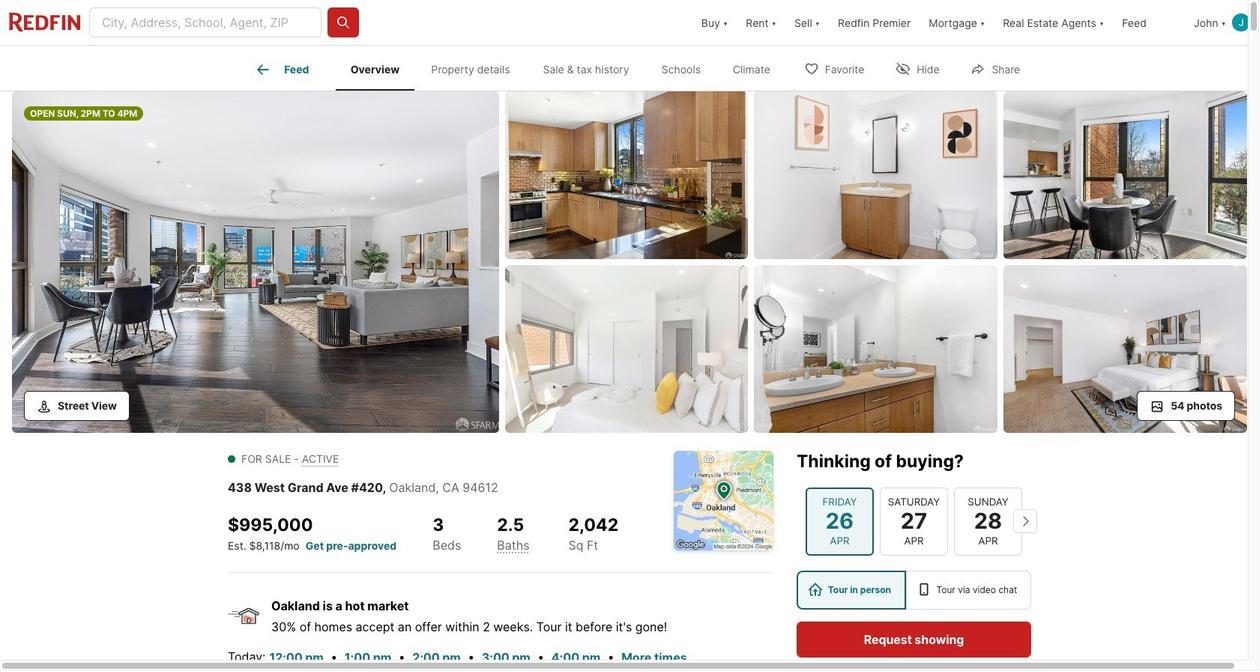 Task type: describe. For each thing, give the bounding box(es) containing it.
2 option from the left
[[906, 571, 1032, 610]]

map entry image
[[674, 451, 774, 551]]

1 option from the left
[[797, 571, 906, 610]]



Task type: locate. For each thing, give the bounding box(es) containing it.
None button
[[806, 488, 874, 556], [880, 488, 949, 556], [955, 488, 1023, 556], [806, 488, 874, 556], [880, 488, 949, 556], [955, 488, 1023, 556]]

user photo image
[[1233, 13, 1251, 31]]

submit search image
[[336, 15, 351, 30]]

tab list
[[228, 46, 799, 91]]

438 west grand ave #420, oakland, ca 94612 image
[[12, 91, 499, 433], [505, 91, 749, 259], [755, 91, 998, 259], [1004, 91, 1248, 259], [499, 262, 754, 437], [755, 265, 998, 433], [1004, 265, 1248, 433]]

next image
[[1014, 510, 1038, 534]]

City, Address, School, Agent, ZIP search field
[[89, 7, 322, 37]]

option
[[797, 571, 906, 610], [906, 571, 1032, 610]]

list box
[[797, 571, 1032, 610]]



Task type: vqa. For each thing, say whether or not it's contained in the screenshot.
the left Save
no



